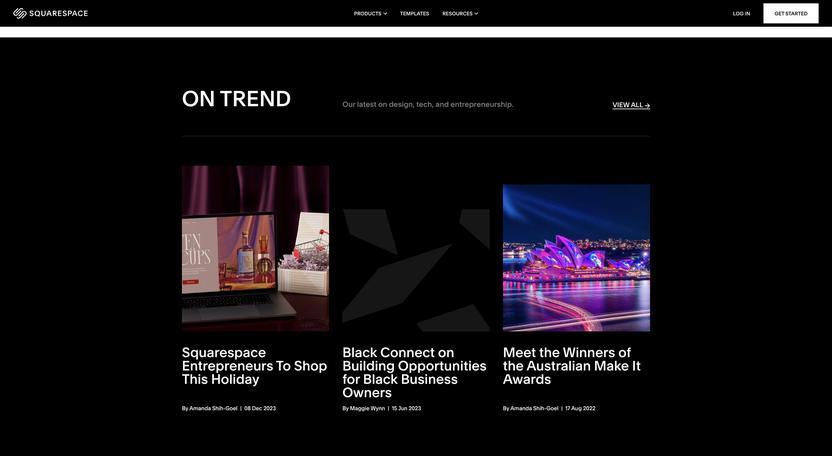 Task type: describe. For each thing, give the bounding box(es) containing it.
for
[[343, 372, 360, 388]]

maggie
[[350, 406, 370, 412]]

squarespace logo link
[[13, 8, 175, 19]]

0 horizontal spatial the
[[503, 358, 524, 375]]

by amanda shih-goel for holiday
[[182, 406, 238, 412]]

get started
[[775, 10, 808, 17]]

by for meet the winners of the australian make it awards
[[503, 406, 510, 412]]

by maggie wynn
[[343, 406, 385, 412]]

08
[[244, 406, 251, 412]]

in
[[745, 10, 751, 17]]

templates
[[400, 10, 429, 17]]

this
[[182, 372, 208, 388]]

our
[[343, 100, 356, 109]]

view
[[613, 101, 630, 109]]

our latest on design, tech, and entrepreneurship.
[[343, 100, 514, 109]]

started
[[786, 10, 808, 17]]

latest
[[357, 100, 377, 109]]

0 vertical spatial black
[[343, 345, 377, 361]]

design,
[[389, 100, 415, 109]]

jun
[[398, 406, 408, 412]]

holiday
[[211, 372, 260, 388]]

entrepreneurs
[[182, 358, 273, 375]]

log
[[734, 10, 744, 17]]

of
[[619, 345, 631, 361]]

goel for holiday
[[226, 406, 238, 412]]

templates link
[[400, 0, 429, 27]]

dec
[[252, 406, 262, 412]]

08 dec 2023
[[244, 406, 276, 412]]

15
[[392, 406, 397, 412]]

by for black connect on building opportunities for black business owners
[[343, 406, 349, 412]]

squarespace logo image
[[13, 8, 88, 19]]

15 jun 2023
[[392, 406, 421, 412]]

by amanda shih-goel for australian
[[503, 406, 559, 412]]

1 horizontal spatial the
[[540, 345, 560, 361]]

it
[[633, 358, 641, 375]]

on for connect
[[438, 345, 455, 361]]

to
[[276, 358, 291, 375]]

winners
[[563, 345, 616, 361]]

all
[[631, 101, 644, 109]]

goel for australian
[[547, 406, 559, 412]]

squarespace entrepreneurs to shop this holiday
[[182, 345, 327, 388]]

log             in link
[[734, 10, 751, 17]]

resources button
[[443, 0, 478, 27]]

17 aug 2022
[[566, 406, 596, 412]]

black connect on building opportunities for black business owners
[[343, 345, 487, 401]]

tech,
[[417, 100, 434, 109]]

opportunities
[[398, 358, 487, 375]]



Task type: locate. For each thing, give the bounding box(es) containing it.
entrepreneurship.
[[451, 100, 514, 109]]

on right latest on the top left of the page
[[378, 100, 387, 109]]

goel
[[226, 406, 238, 412], [547, 406, 559, 412]]

amanda for squarespace entrepreneurs to shop this holiday
[[189, 406, 211, 412]]

meet the winners of the australian make it awards
[[503, 345, 641, 388]]

0 horizontal spatial by amanda shih-goel
[[182, 406, 238, 412]]

1 by from the left
[[182, 406, 188, 412]]

squarespace
[[182, 345, 266, 361]]

amanda
[[189, 406, 211, 412], [511, 406, 532, 412]]

black up for
[[343, 345, 377, 361]]

2 2023 from the left
[[409, 406, 421, 412]]

on trend
[[182, 86, 291, 112]]

products
[[354, 10, 382, 17]]

2023
[[264, 406, 276, 412], [409, 406, 421, 412]]

australian
[[527, 358, 591, 375]]

on inside black connect on building opportunities for black business owners
[[438, 345, 455, 361]]

log             in
[[734, 10, 751, 17]]

0 horizontal spatial amanda
[[189, 406, 211, 412]]

1 2023 from the left
[[264, 406, 276, 412]]

black right for
[[363, 372, 398, 388]]

by amanda shih-goel
[[182, 406, 238, 412], [503, 406, 559, 412]]

→
[[645, 102, 651, 110]]

shih- left 17
[[534, 406, 547, 412]]

goel left 17
[[547, 406, 559, 412]]

building
[[343, 358, 395, 375]]

1 horizontal spatial on
[[438, 345, 455, 361]]

amanda down awards
[[511, 406, 532, 412]]

2023 right dec
[[264, 406, 276, 412]]

1 horizontal spatial by amanda shih-goel
[[503, 406, 559, 412]]

1 horizontal spatial shih-
[[534, 406, 547, 412]]

owners
[[343, 385, 392, 401]]

by for squarespace entrepreneurs to shop this holiday
[[182, 406, 188, 412]]

shih-
[[212, 406, 226, 412], [534, 406, 547, 412]]

amanda down this
[[189, 406, 211, 412]]

0 horizontal spatial goel
[[226, 406, 238, 412]]

and
[[436, 100, 449, 109]]

0 horizontal spatial on
[[378, 100, 387, 109]]

goel left 08
[[226, 406, 238, 412]]

view all →
[[613, 101, 651, 110]]

2 by amanda shih-goel from the left
[[503, 406, 559, 412]]

make
[[594, 358, 629, 375]]

on for latest
[[378, 100, 387, 109]]

3 by from the left
[[503, 406, 510, 412]]

shih- for holiday
[[212, 406, 226, 412]]

17
[[566, 406, 571, 412]]

get
[[775, 10, 785, 17]]

resources
[[443, 10, 473, 17]]

1 by amanda shih-goel from the left
[[182, 406, 238, 412]]

1 amanda from the left
[[189, 406, 211, 412]]

amanda for meet the winners of the australian make it awards
[[511, 406, 532, 412]]

1 vertical spatial black
[[363, 372, 398, 388]]

by amanda shih-goel down awards
[[503, 406, 559, 412]]

2023 right jun
[[409, 406, 421, 412]]

2022
[[583, 406, 596, 412]]

awards
[[503, 372, 551, 388]]

trend
[[220, 86, 291, 112]]

on up business on the bottom of the page
[[438, 345, 455, 361]]

on
[[378, 100, 387, 109], [438, 345, 455, 361]]

2 horizontal spatial by
[[503, 406, 510, 412]]

1 vertical spatial on
[[438, 345, 455, 361]]

get started link
[[764, 3, 819, 23]]

shih- for australian
[[534, 406, 547, 412]]

1 shih- from the left
[[212, 406, 226, 412]]

products button
[[354, 0, 387, 27]]

0 horizontal spatial shih-
[[212, 406, 226, 412]]

1 horizontal spatial goel
[[547, 406, 559, 412]]

business
[[401, 372, 458, 388]]

by amanda shih-goel down this
[[182, 406, 238, 412]]

by
[[182, 406, 188, 412], [343, 406, 349, 412], [503, 406, 510, 412]]

1 horizontal spatial 2023
[[409, 406, 421, 412]]

0 horizontal spatial 2023
[[264, 406, 276, 412]]

black
[[343, 345, 377, 361], [363, 372, 398, 388]]

aug
[[572, 406, 582, 412]]

2 shih- from the left
[[534, 406, 547, 412]]

2023 for shop
[[264, 406, 276, 412]]

2 goel from the left
[[547, 406, 559, 412]]

meet
[[503, 345, 536, 361]]

0 vertical spatial on
[[378, 100, 387, 109]]

shih- left 08
[[212, 406, 226, 412]]

1 goel from the left
[[226, 406, 238, 412]]

connect
[[381, 345, 435, 361]]

2023 for building
[[409, 406, 421, 412]]

1 horizontal spatial amanda
[[511, 406, 532, 412]]

0 horizontal spatial by
[[182, 406, 188, 412]]

1 horizontal spatial by
[[343, 406, 349, 412]]

2 amanda from the left
[[511, 406, 532, 412]]

on
[[182, 86, 216, 112]]

the
[[540, 345, 560, 361], [503, 358, 524, 375]]

wynn
[[371, 406, 385, 412]]

2 by from the left
[[343, 406, 349, 412]]

shop
[[294, 358, 327, 375]]



Task type: vqa. For each thing, say whether or not it's contained in the screenshot.


